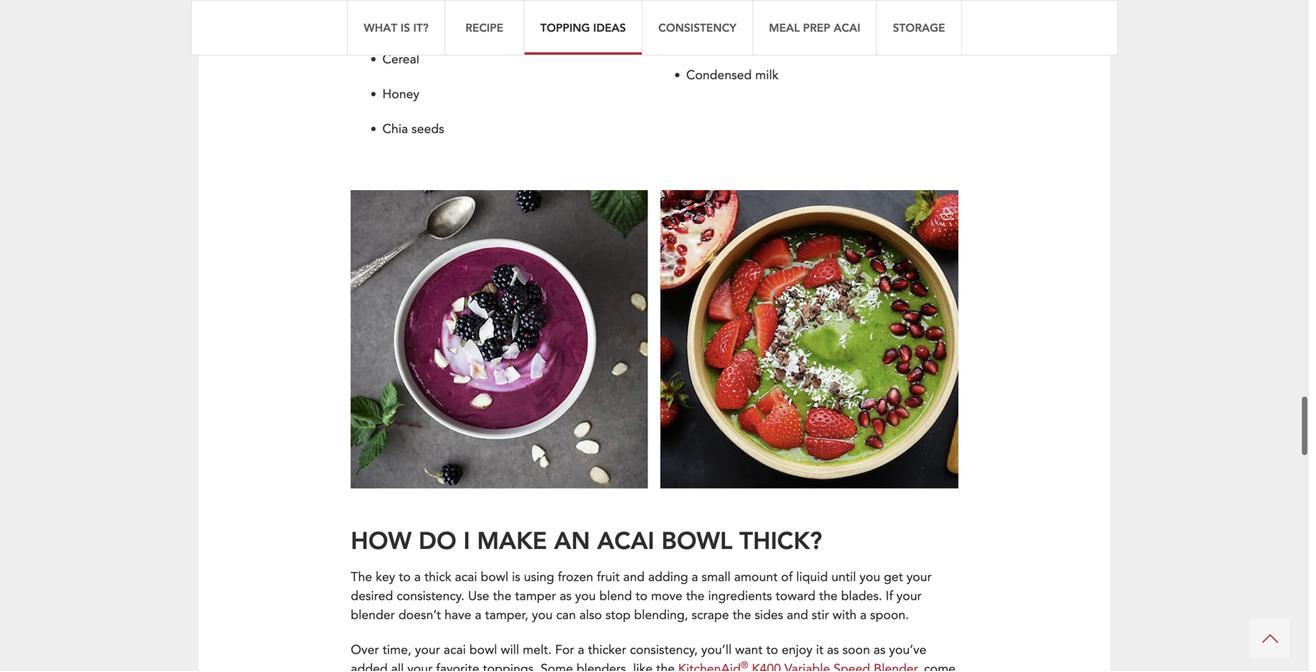 Task type: describe. For each thing, give the bounding box(es) containing it.
meal prep acai
[[769, 20, 861, 35]]

what is it? button
[[347, 0, 445, 55]]

over
[[351, 642, 379, 659]]

stop
[[606, 607, 631, 624]]

condensed milk
[[687, 66, 779, 84]]

fruit
[[597, 569, 620, 586]]

what is it?
[[364, 20, 429, 35]]

desired
[[351, 588, 393, 605]]

condensed
[[687, 66, 752, 84]]

1 horizontal spatial to
[[636, 588, 648, 605]]

milk
[[756, 66, 779, 84]]

some
[[541, 661, 573, 671]]

adding
[[648, 569, 688, 586]]

the up stir
[[819, 588, 838, 605]]

enjoy
[[782, 642, 813, 659]]

move
[[651, 588, 683, 605]]

to inside over time, your acai bowl will melt. for a thicker consistency, you'll want to enjoy it as soon as you've added all your favorite toppings. some blenders, like the
[[766, 642, 778, 659]]

how
[[351, 525, 412, 556]]

2 horizontal spatial you
[[860, 569, 881, 586]]

ingredients
[[708, 588, 772, 605]]

for
[[555, 642, 574, 659]]

a left small
[[692, 569, 699, 586]]

the up tamper,
[[493, 588, 512, 605]]

as inside the key to a thick acai bowl is using frozen fruit and adding a small amount of liquid until you get your desired consistency. use the tamper as you blend to move the ingredients toward the blades. if your blender doesn't have a tamper, you can also stop blending, scrape the sides and stir with a spoon.
[[560, 588, 572, 605]]

prep
[[803, 20, 831, 35]]

toppings.
[[483, 661, 537, 671]]

consistency
[[659, 20, 737, 35]]

the key to a thick acai bowl is using frozen fruit and adding a small amount of liquid until you get your desired consistency. use the tamper as you blend to move the ingredients toward the blades. if your blender doesn't have a tamper, you can also stop blending, scrape the sides and stir with a spoon.
[[351, 569, 932, 624]]

acai
[[597, 525, 655, 556]]

bowl inside the key to a thick acai bowl is using frozen fruit and adding a small amount of liquid until you get your desired consistency. use the tamper as you blend to move the ingredients toward the blades. if your blender doesn't have a tamper, you can also stop blending, scrape the sides and stir with a spoon.
[[481, 569, 509, 586]]

acai inside the key to a thick acai bowl is using frozen fruit and adding a small amount of liquid until you get your desired consistency. use the tamper as you blend to move the ingredients toward the blades. if your blender doesn't have a tamper, you can also stop blending, scrape the sides and stir with a spoon.
[[455, 569, 477, 586]]

tamper
[[515, 588, 556, 605]]

honey
[[383, 85, 420, 103]]

acai inside over time, your acai bowl will melt. for a thicker consistency, you'll want to enjoy it as soon as you've added all your favorite toppings. some blenders, like the
[[444, 642, 466, 659]]

blending,
[[634, 607, 688, 624]]

topping
[[541, 20, 590, 35]]

blades.
[[841, 588, 883, 605]]

ideas
[[594, 20, 626, 35]]

the inside over time, your acai bowl will melt. for a thicker consistency, you'll want to enjoy it as soon as you've added all your favorite toppings. some blenders, like the
[[656, 661, 675, 671]]

topping ideas
[[541, 20, 626, 35]]

i
[[464, 525, 470, 556]]

stir
[[812, 607, 829, 624]]

granola
[[383, 16, 431, 33]]

an
[[554, 525, 590, 556]]

amount
[[734, 569, 778, 586]]

time,
[[383, 642, 412, 659]]

a right with
[[860, 607, 867, 624]]

how do i make an acai bowl thick?
[[351, 525, 822, 556]]

thick?
[[740, 525, 822, 556]]

using
[[524, 569, 554, 586]]

blender
[[351, 607, 395, 624]]

it?
[[414, 20, 429, 35]]

toward
[[776, 588, 816, 605]]

bowl inside over time, your acai bowl will melt. for a thicker consistency, you'll want to enjoy it as soon as you've added all your favorite toppings. some blenders, like the
[[470, 642, 497, 659]]

the
[[351, 569, 372, 586]]

want
[[735, 642, 763, 659]]

cacao
[[687, 32, 722, 49]]

added
[[351, 661, 388, 671]]

meal
[[769, 20, 800, 35]]

consistency.
[[397, 588, 465, 605]]

get
[[884, 569, 903, 586]]

0 horizontal spatial you
[[532, 607, 553, 624]]

side-by-side images of acai bowls with various fruit, nut and seed toppings image
[[351, 190, 959, 489]]



Task type: locate. For each thing, give the bounding box(es) containing it.
bowl
[[662, 525, 733, 556]]

chia
[[383, 120, 408, 138]]

0 horizontal spatial and
[[624, 569, 645, 586]]

0 vertical spatial bowl
[[481, 569, 509, 586]]

bowl left will
[[470, 642, 497, 659]]

blend
[[600, 588, 632, 605]]

topping ideas button
[[524, 0, 642, 55]]

acai right prep
[[834, 20, 861, 35]]

storage button
[[877, 0, 962, 55]]

2 vertical spatial to
[[766, 642, 778, 659]]

nibs
[[726, 32, 749, 49]]

you down tamper
[[532, 607, 553, 624]]

small
[[702, 569, 731, 586]]

the up the scrape
[[686, 588, 705, 605]]

what
[[364, 20, 397, 35]]

it
[[816, 642, 824, 659]]

liquid
[[797, 569, 828, 586]]

1 vertical spatial you
[[575, 588, 596, 605]]

1 horizontal spatial you
[[575, 588, 596, 605]]

sides
[[755, 607, 784, 624]]

your right all
[[408, 661, 433, 671]]

is inside the key to a thick acai bowl is using frozen fruit and adding a small amount of liquid until you get your desired consistency. use the tamper as you blend to move the ingredients toward the blades. if your blender doesn't have a tamper, you can also stop blending, scrape the sides and stir with a spoon.
[[512, 569, 521, 586]]

to right want
[[766, 642, 778, 659]]

0 vertical spatial is
[[401, 20, 410, 35]]

0 horizontal spatial is
[[401, 20, 410, 35]]

the down the "ingredients"
[[733, 607, 751, 624]]

as right the soon
[[874, 642, 886, 659]]

a left thick
[[414, 569, 421, 586]]

with
[[833, 607, 857, 624]]

melt.
[[523, 642, 552, 659]]

of
[[781, 569, 793, 586]]

0 vertical spatial to
[[399, 569, 411, 586]]

0 vertical spatial acai
[[834, 20, 861, 35]]

doesn't
[[399, 607, 441, 624]]

meal prep acai button
[[753, 0, 877, 55]]

and right fruit
[[624, 569, 645, 586]]

key
[[376, 569, 395, 586]]

acai inside meal prep acai button
[[834, 20, 861, 35]]

the
[[493, 588, 512, 605], [686, 588, 705, 605], [819, 588, 838, 605], [733, 607, 751, 624], [656, 661, 675, 671]]

1 horizontal spatial as
[[827, 642, 839, 659]]

acai up favorite
[[444, 642, 466, 659]]

use
[[468, 588, 490, 605]]

storage
[[893, 20, 946, 35]]

favorite
[[436, 661, 479, 671]]

seeds
[[412, 120, 444, 138]]

blenders,
[[577, 661, 630, 671]]

as up can
[[560, 588, 572, 605]]

can
[[556, 607, 576, 624]]

2 vertical spatial you
[[532, 607, 553, 624]]

thicker
[[588, 642, 627, 659]]

your right if
[[897, 588, 922, 605]]

2 horizontal spatial as
[[874, 642, 886, 659]]

cacao nibs
[[687, 32, 749, 49]]

cereal
[[383, 51, 420, 68]]

a down use
[[475, 607, 482, 624]]

a inside over time, your acai bowl will melt. for a thicker consistency, you'll want to enjoy it as soon as you've added all your favorite toppings. some blenders, like the
[[578, 642, 585, 659]]

1 vertical spatial bowl
[[470, 642, 497, 659]]

0 vertical spatial and
[[624, 569, 645, 586]]

until
[[832, 569, 856, 586]]

1 horizontal spatial and
[[787, 607, 809, 624]]

as right it
[[827, 642, 839, 659]]

your
[[907, 569, 932, 586], [897, 588, 922, 605], [415, 642, 440, 659], [408, 661, 433, 671]]

make
[[477, 525, 547, 556]]

bowl
[[481, 569, 509, 586], [470, 642, 497, 659]]

you up the 'blades.'
[[860, 569, 881, 586]]

to right the key
[[399, 569, 411, 586]]

like
[[633, 661, 653, 671]]

is inside button
[[401, 20, 410, 35]]

frozen
[[558, 569, 593, 586]]

1 vertical spatial to
[[636, 588, 648, 605]]

spoon.
[[871, 607, 909, 624]]

to left move
[[636, 588, 648, 605]]

if
[[886, 588, 893, 605]]

bowl up use
[[481, 569, 509, 586]]

will
[[501, 642, 519, 659]]

1 horizontal spatial is
[[512, 569, 521, 586]]

have
[[445, 607, 471, 624]]

2 vertical spatial acai
[[444, 642, 466, 659]]

scrape
[[692, 607, 729, 624]]

as
[[560, 588, 572, 605], [827, 642, 839, 659], [874, 642, 886, 659]]

to
[[399, 569, 411, 586], [636, 588, 648, 605], [766, 642, 778, 659]]

you've
[[889, 642, 927, 659]]

is left it?
[[401, 20, 410, 35]]

you up also
[[575, 588, 596, 605]]

chia seeds
[[383, 120, 448, 138]]

you'll
[[702, 642, 732, 659]]

soon
[[843, 642, 870, 659]]

1 vertical spatial is
[[512, 569, 521, 586]]

0 horizontal spatial to
[[399, 569, 411, 586]]

1 vertical spatial and
[[787, 607, 809, 624]]

a
[[414, 569, 421, 586], [692, 569, 699, 586], [475, 607, 482, 624], [860, 607, 867, 624], [578, 642, 585, 659]]

all
[[391, 661, 404, 671]]

acai
[[834, 20, 861, 35], [455, 569, 477, 586], [444, 642, 466, 659]]

thick
[[424, 569, 452, 586]]

recipe button
[[445, 0, 524, 55]]

2 horizontal spatial to
[[766, 642, 778, 659]]

your right the get
[[907, 569, 932, 586]]

consistency,
[[630, 642, 698, 659]]

1 vertical spatial acai
[[455, 569, 477, 586]]

the down consistency, at bottom
[[656, 661, 675, 671]]

is
[[401, 20, 410, 35], [512, 569, 521, 586]]

0 vertical spatial you
[[860, 569, 881, 586]]

your right time,
[[415, 642, 440, 659]]

acai up use
[[455, 569, 477, 586]]

consistency button
[[642, 0, 753, 55]]

recipe
[[466, 20, 504, 35]]

also
[[580, 607, 602, 624]]

is left "using"
[[512, 569, 521, 586]]

do
[[419, 525, 457, 556]]

tamper,
[[485, 607, 529, 624]]

0 horizontal spatial as
[[560, 588, 572, 605]]

and down 'toward'
[[787, 607, 809, 624]]

over time, your acai bowl will melt. for a thicker consistency, you'll want to enjoy it as soon as you've added all your favorite toppings. some blenders, like the
[[351, 642, 927, 671]]

you
[[860, 569, 881, 586], [575, 588, 596, 605], [532, 607, 553, 624]]

a right for
[[578, 642, 585, 659]]



Task type: vqa. For each thing, say whether or not it's contained in the screenshot.
heading containing 5
no



